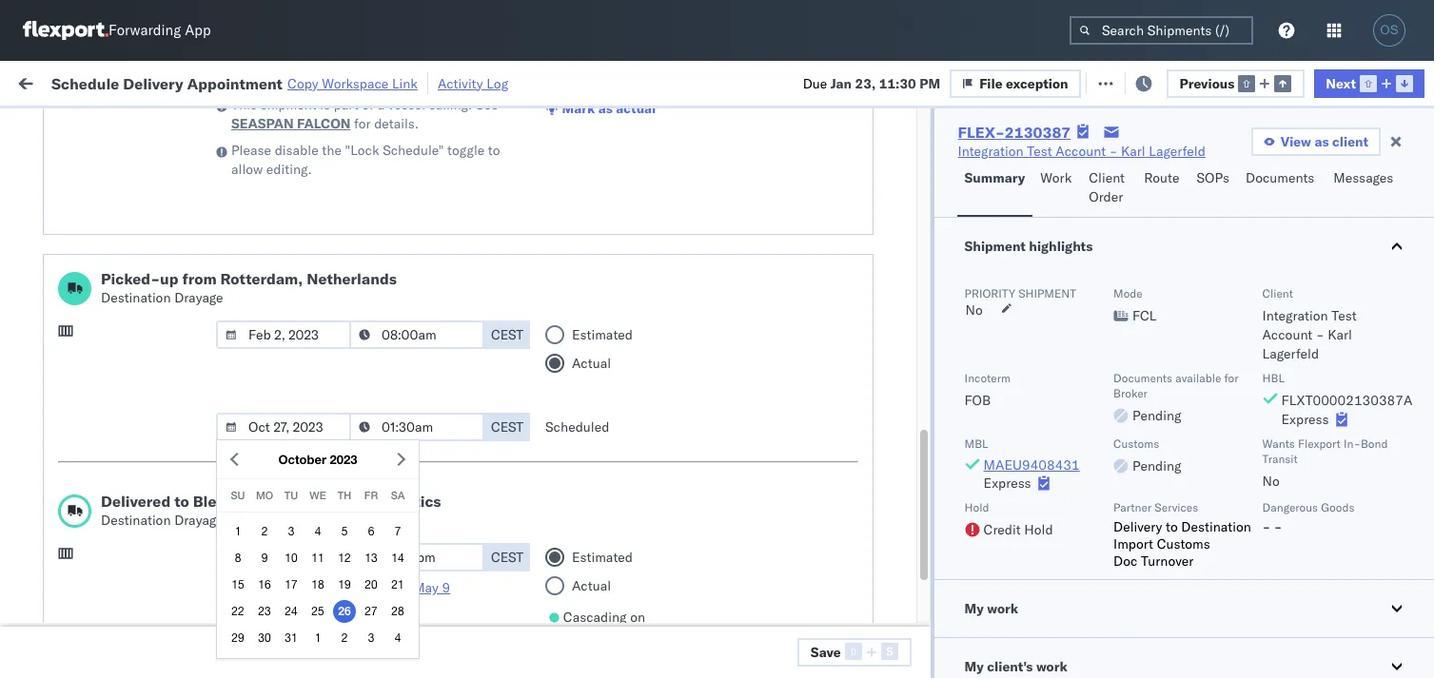 Task type: describe. For each thing, give the bounding box(es) containing it.
bond
[[1361, 437, 1388, 451]]

14 button
[[386, 548, 409, 571]]

0 vertical spatial my
[[19, 69, 49, 96]]

2 abcdefg78456546 from the top
[[1296, 356, 1424, 374]]

credit
[[984, 522, 1021, 539]]

0 vertical spatial 4
[[315, 526, 321, 539]]

customs down schedule pickup from rotterdam, netherlands
[[91, 597, 144, 614]]

ca for confirm pickup from los angeles, ca link on the bottom left of page
[[44, 407, 62, 424]]

summary button
[[957, 161, 1033, 217]]

part
[[334, 96, 358, 113]]

order
[[1089, 188, 1124, 206]]

drayage inside picked-up from rotterdam, netherlands destination drayage
[[174, 289, 223, 307]]

destination inside picked-up from rotterdam, netherlands destination drayage
[[101, 289, 171, 307]]

nov for schedule pickup from los angeles, ca link for second schedule pickup from los angeles, ca button from the top of the page
[[397, 231, 422, 248]]

ceau7522281, for schedule pickup from los angeles, ca link for second schedule pickup from los angeles, ca button from the top of the page
[[1173, 230, 1270, 247]]

msdu7304509
[[1173, 482, 1270, 499]]

from for schedule pickup from los angeles, ca link associated with first schedule pickup from los angeles, ca button from the bottom of the page
[[148, 555, 176, 573]]

2 upload customs clearance documents link from the top
[[44, 596, 270, 634]]

delivered to bleckmann fashion & ls logistics destination drayage
[[101, 492, 441, 529]]

ocean fcl for 2:59 am est, dec 14, 2022
[[583, 315, 649, 332]]

5, for schedule pickup from los angeles, ca link corresponding to 5th schedule pickup from los angeles, ca button from the bottom
[[425, 147, 437, 164]]

due
[[803, 75, 827, 92]]

23, for 2022
[[423, 398, 444, 415]]

1 flex-1889466 from the top
[[1051, 315, 1150, 332]]

3 flex-1846748 from the top
[[1051, 231, 1150, 248]]

view as client
[[1281, 133, 1369, 150]]

1 vertical spatial maeu9408431
[[1296, 608, 1393, 625]]

2 lhuu7894563, from the top
[[1173, 356, 1271, 373]]

1 horizontal spatial work
[[987, 601, 1019, 618]]

5 button
[[333, 521, 356, 544]]

work,
[[201, 118, 232, 132]]

3 schedule pickup from los angeles, ca button from the top
[[44, 303, 270, 343]]

schedule pickup from los angeles, ca link for first schedule pickup from los angeles, ca button from the bottom of the page
[[44, 554, 270, 593]]

2:00 am est, nov 9, 2022
[[307, 273, 473, 290]]

logistics
[[376, 492, 441, 511]]

3 ceau7522281, hlxu6269489, hlxu803 from the top
[[1173, 272, 1434, 289]]

est, for 2:00 am est, nov 9, 2022
[[364, 273, 392, 290]]

this
[[231, 96, 257, 113]]

karl inside client integration test account - karl lagerfeld incoterm fob
[[1328, 326, 1353, 344]]

drayage inside delivered to bleckmann fashion & ls logistics destination drayage
[[174, 512, 223, 529]]

1 schedule delivery appointment from the top
[[44, 188, 234, 205]]

16
[[258, 579, 271, 592]]

netherlands for up
[[307, 269, 397, 288]]

upload customs clearance documents for 2nd upload customs clearance documents link from the bottom
[[44, 262, 208, 298]]

jan right due
[[831, 75, 852, 92]]

schedule pickup from los angeles, ca for 3rd schedule pickup from los angeles, ca button's schedule pickup from los angeles, ca link
[[44, 304, 257, 340]]

integration test account - karl lagerfeld for 11:30 pm est, jan 23, 2023
[[830, 524, 1078, 541]]

1 vertical spatial 9
[[442, 580, 450, 597]]

from for "schedule pickup from rotterdam, netherlands" link
[[148, 514, 176, 531]]

6 resize handle column header from the left
[[988, 148, 1011, 679]]

0 vertical spatial 4 button
[[307, 521, 329, 544]]

filtered
[[19, 117, 65, 134]]

est, for 2:59 am est, jan 25, 2023
[[364, 566, 392, 583]]

karl for 11:30 pm est, jan 23, 2023
[[993, 524, 1018, 541]]

2 flex-1846748 from the top
[[1051, 189, 1150, 206]]

documents button
[[1238, 161, 1326, 217]]

2022 for upload customs clearance documents
[[439, 273, 473, 290]]

0 vertical spatial 11:30
[[879, 75, 916, 92]]

0 horizontal spatial exception
[[1006, 75, 1069, 92]]

ready
[[146, 118, 180, 132]]

confirm for confirm pickup from los angeles, ca
[[44, 388, 92, 405]]

"lock
[[345, 142, 379, 159]]

jan for 2:59 am est, jan 25, 2023
[[396, 566, 417, 583]]

rotterdam, for pickup
[[179, 514, 247, 531]]

my client's work
[[965, 659, 1068, 676]]

gvcu5265864
[[1173, 524, 1267, 541]]

vessel
[[388, 96, 425, 113]]

4 1889466 from the top
[[1092, 440, 1150, 457]]

delivery for first schedule delivery appointment link from the bottom
[[104, 649, 152, 666]]

est, for 8:30 pm est, jan 30, 2023
[[363, 650, 391, 667]]

1 vertical spatial hold
[[1025, 522, 1053, 539]]

no inside wants flexport in-bond transit no
[[1263, 473, 1280, 490]]

pickup for second schedule pickup from los angeles, ca button from the top of the page
[[104, 220, 145, 237]]

ca for schedule pickup from los angeles, ca link corresponding to 5th schedule pickup from los angeles, ca button from the bottom
[[44, 156, 62, 173]]

3 ocean fcl from the top
[[583, 356, 649, 374]]

1 schedule delivery appointment button from the top
[[44, 187, 234, 208]]

customs inside 'partner services delivery to destination import customs doc turnover'
[[1157, 536, 1211, 553]]

2 schedule delivery appointment button from the top
[[44, 355, 234, 376]]

cest for delivered to bleckmann fashion & ls logistics
[[491, 549, 524, 566]]

2 schedule delivery appointment from the top
[[44, 356, 234, 373]]

rotterdam, for up
[[220, 269, 303, 288]]

4 schedule pickup from los angeles, ca button from the top
[[44, 471, 270, 511]]

schedule pickup from los angeles, ca for schedule pickup from los angeles, ca link corresponding to 5th schedule pickup from los angeles, ca button from the bottom
[[44, 137, 257, 173]]

0 vertical spatial my work
[[19, 69, 104, 96]]

delivery for second schedule delivery appointment link from the bottom
[[104, 356, 152, 373]]

angeles, for schedule pickup from los angeles, ca link for second schedule pickup from los angeles, ca button from the top of the page
[[204, 220, 257, 237]]

2 schedule delivery appointment link from the top
[[44, 355, 234, 374]]

angeles, for confirm pickup from los angeles, ca link on the bottom left of page
[[197, 388, 249, 405]]

dec for 24,
[[396, 440, 421, 457]]

28
[[392, 606, 404, 619]]

2 vertical spatial nov
[[396, 273, 421, 290]]

2:59 for test123456
[[307, 147, 335, 164]]

8:30
[[307, 650, 335, 667]]

ca for schedule pickup from los angeles, ca link for second schedule pickup from los angeles, ca button from the top of the page
[[44, 239, 62, 257]]

picked-up from rotterdam, netherlands destination drayage
[[101, 269, 397, 307]]

3 for left 3 "button"
[[288, 526, 294, 539]]

save
[[811, 644, 841, 661]]

5, for schedule pickup from los angeles, ca link for second schedule pickup from los angeles, ca button from the top of the page
[[425, 231, 437, 248]]

at
[[379, 74, 391, 91]]

maeu9408431 button
[[984, 457, 1080, 474]]

delivery for the confirm delivery link
[[96, 439, 145, 456]]

jan for 11:30 pm est, jan 23, 2023
[[403, 524, 424, 541]]

1893174
[[1092, 482, 1150, 499]]

0 vertical spatial flex-2130387
[[958, 123, 1071, 142]]

18 button
[[307, 574, 329, 597]]

lhuu7894563, for 7:00 pm est, dec 23, 2022
[[1173, 398, 1271, 415]]

fob
[[965, 392, 991, 409]]

est, for 11:30 pm est, jan 28, 2023
[[371, 608, 400, 625]]

2023 up th
[[330, 452, 357, 467]]

1 horizontal spatial work
[[1041, 169, 1072, 187]]

activity
[[438, 75, 483, 92]]

25,
[[420, 566, 441, 583]]

integration for 11:30 pm est, jan 28, 2023
[[830, 608, 896, 625]]

numbers for container numbers
[[1173, 163, 1220, 177]]

dangerous
[[1263, 501, 1318, 515]]

import inside 'partner services delivery to destination import customs doc turnover'
[[1114, 536, 1154, 553]]

is
[[320, 96, 330, 113]]

2 hlxu803 from the top
[[1375, 230, 1434, 247]]

appointment up confirm pickup from los angeles, ca link on the bottom left of page
[[156, 356, 234, 373]]

summary
[[965, 169, 1025, 187]]

wants
[[1263, 437, 1295, 451]]

23, for 2023
[[427, 524, 448, 541]]

28 button
[[386, 601, 409, 624]]

24 button
[[280, 601, 303, 624]]

mbl
[[965, 437, 989, 451]]

bleckmann
[[193, 492, 275, 511]]

:
[[442, 118, 446, 132]]

2023 for 8:30 pm est, jan 30, 2023
[[443, 650, 476, 667]]

schedule pickup from los angeles, ca link for fourth schedule pickup from los angeles, ca button
[[44, 471, 270, 509]]

pickup for fourth schedule pickup from los angeles, ca button
[[104, 472, 145, 489]]

abcdefg78456546 for 9:00 am est, dec 24, 2022
[[1296, 440, 1424, 457]]

1 horizontal spatial exception
[[1135, 74, 1198, 91]]

incoterm
[[965, 371, 1011, 386]]

9,
[[424, 273, 436, 290]]

ca for schedule pickup from los angeles, ca link for fourth schedule pickup from los angeles, ca button
[[44, 491, 62, 508]]

jan for 8:30 pm est, jan 30, 2023
[[395, 650, 416, 667]]

dec for 14,
[[396, 315, 421, 332]]

1 vertical spatial 3 button
[[360, 628, 383, 651]]

2:59 for --
[[307, 566, 335, 583]]

los for fourth schedule pickup from los angeles, ca button
[[179, 472, 201, 489]]

credit hold
[[984, 522, 1053, 539]]

mmm d, yyyy text field for fashion
[[216, 544, 351, 572]]

turnover
[[1141, 553, 1194, 570]]

27
[[365, 606, 378, 619]]

ready for work, blocked, in progress
[[146, 118, 346, 132]]

ls
[[354, 492, 372, 511]]

confirm delivery button
[[44, 438, 145, 459]]

october
[[278, 452, 327, 467]]

ocean fcl for 11:30 pm est, jan 28, 2023
[[583, 608, 649, 625]]

confirm delivery
[[44, 439, 145, 456]]

confirm pickup from los angeles, ca link
[[44, 387, 270, 425]]

disable
[[275, 142, 319, 159]]

ocean fcl for 9:00 am est, dec 24, 2022
[[583, 440, 649, 457]]

29
[[232, 632, 244, 646]]

205 on track
[[439, 74, 516, 91]]

0 horizontal spatial file
[[980, 75, 1003, 92]]

5 am from the top
[[339, 440, 361, 457]]

test123456
[[1296, 147, 1377, 164]]

my for my client's work button
[[965, 659, 984, 676]]

flex-2130384
[[1051, 650, 1150, 667]]

the
[[322, 142, 342, 159]]

next
[[1326, 75, 1356, 92]]

1 1846748 from the top
[[1092, 147, 1150, 164]]

0 horizontal spatial 2
[[261, 526, 268, 539]]

3 schedule delivery appointment button from the top
[[44, 648, 234, 669]]

2 estimated from the top
[[572, 549, 633, 566]]

0 horizontal spatial for
[[183, 118, 198, 132]]

1 vertical spatial 4 button
[[386, 628, 409, 651]]

6 button
[[360, 521, 383, 544]]

import work
[[162, 74, 241, 91]]

2022 for confirm delivery
[[448, 440, 481, 457]]

9 inside 9 button
[[261, 552, 268, 566]]

18
[[312, 579, 324, 592]]

workspace
[[322, 75, 389, 92]]

month  2023-10 element
[[223, 519, 413, 652]]

sops button
[[1189, 161, 1238, 217]]

delivery inside 'partner services delivery to destination import customs doc turnover'
[[1114, 519, 1163, 536]]

from for schedule pickup from los angeles, ca link for second schedule pickup from los angeles, ca button from the top of the page
[[148, 220, 176, 237]]

hlxu6269489, for schedule pickup from los angeles, ca link for second schedule pickup from los angeles, ca button from the top of the page
[[1274, 230, 1371, 247]]

highlights
[[1029, 238, 1093, 255]]

2 1846748 from the top
[[1092, 189, 1150, 206]]

from for 3rd schedule pickup from los angeles, ca button's schedule pickup from los angeles, ca link
[[148, 304, 176, 321]]

pickup for confirm pickup from los angeles, ca button
[[96, 388, 137, 405]]

flexport. image
[[23, 21, 109, 40]]

3 schedule delivery appointment link from the top
[[44, 648, 234, 667]]

appointment down allow
[[156, 188, 234, 205]]

759 at risk
[[351, 74, 417, 91]]

1 vertical spatial no
[[966, 302, 983, 319]]

fr
[[364, 489, 378, 502]]

pending for documents available for broker
[[1133, 407, 1182, 425]]

for inside this shipment is part of a vessel sailing. see seaspan falcon for details.
[[354, 115, 371, 132]]

1 horizontal spatial 2130387
[[1092, 524, 1150, 541]]

4 1846748 from the top
[[1092, 273, 1150, 290]]

express for hbl
[[1282, 411, 1329, 428]]

flex id
[[1020, 155, 1056, 169]]

flxt00002130387a
[[1282, 392, 1413, 409]]

lagerfeld for 11:30 pm est, jan 28, 2023
[[1021, 608, 1078, 625]]

205
[[439, 74, 463, 91]]

0 vertical spatial maeu9408431
[[984, 457, 1080, 474]]

est, for 9:00 am est, dec 24, 2022
[[364, 440, 392, 457]]

1 schedule delivery appointment link from the top
[[44, 187, 234, 206]]

my client's work button
[[934, 639, 1434, 679]]

save button
[[798, 639, 912, 667]]

1 horizontal spatial file exception
[[1109, 74, 1198, 91]]

1 actual from the top
[[572, 355, 611, 372]]

12
[[338, 552, 351, 566]]

3 hlxu803 from the top
[[1375, 272, 1434, 289]]

2 edt, from the top
[[364, 231, 394, 248]]

29 button
[[227, 628, 249, 651]]

integration for 11:30 pm est, jan 23, 2023
[[830, 524, 896, 541]]

1 vertical spatial 1 button
[[307, 628, 329, 651]]

container numbers
[[1173, 148, 1224, 177]]

appointment up this
[[187, 74, 283, 93]]

1 horizontal spatial 2 button
[[333, 628, 356, 651]]

--
[[1296, 566, 1313, 583]]

natalie chambers updated on may 9
[[229, 580, 450, 597]]

22
[[232, 606, 244, 619]]

7 am from the top
[[339, 566, 361, 583]]

1 vertical spatial consignee
[[918, 482, 982, 499]]

1 upload customs clearance documents link from the top
[[44, 261, 270, 299]]

2 cest from the top
[[491, 419, 524, 436]]

schedule pickup from los angeles, ca link for 5th schedule pickup from los angeles, ca button from the bottom
[[44, 136, 270, 174]]

0 horizontal spatial 2130387
[[1005, 123, 1071, 142]]

confirm for confirm delivery
[[44, 439, 92, 456]]

3 resize handle column header from the left
[[550, 148, 573, 679]]

karl up route on the top
[[1121, 143, 1146, 160]]

5 resize handle column header from the left
[[798, 148, 821, 679]]

21 button
[[386, 574, 409, 597]]

next button
[[1315, 69, 1425, 98]]

account for 8:30 pm est, jan 30, 2023
[[928, 650, 978, 667]]

0 horizontal spatial file exception
[[980, 75, 1069, 92]]

Search Shipments (/) text field
[[1070, 16, 1254, 45]]

forwarding
[[109, 21, 181, 39]]

24
[[285, 606, 298, 619]]

0 vertical spatial no
[[451, 118, 466, 132]]

wants flexport in-bond transit no
[[1263, 437, 1388, 490]]

numbers for mbl/mawb numbers
[[1366, 155, 1413, 169]]

1 horizontal spatial 4
[[395, 632, 401, 646]]

fcl for 2:59 am est, jan 25, 2023
[[625, 566, 649, 583]]

schedule pickup from los angeles, ca for schedule pickup from los angeles, ca link associated with first schedule pickup from los angeles, ca button from the bottom of the page
[[44, 555, 257, 592]]

0 vertical spatial 23,
[[855, 75, 876, 92]]

flex
[[1020, 155, 1042, 169]]

available
[[1176, 371, 1222, 386]]

customs up 1893174
[[1114, 437, 1160, 451]]

-- : -- -- text field for mmm d, yyyy text box
[[349, 413, 485, 442]]

actions
[[1363, 155, 1402, 169]]

26
[[338, 605, 351, 619]]



Task type: locate. For each thing, give the bounding box(es) containing it.
schedule pickup from los angeles, ca button down ready
[[44, 136, 270, 176]]

tu
[[284, 489, 298, 502]]

1 clearance from the top
[[147, 262, 208, 279]]

5 ca from the top
[[44, 491, 62, 508]]

11
[[312, 552, 324, 566]]

2 resize handle column header from the left
[[484, 148, 506, 679]]

netherlands up 2:59 am est, dec 14, 2022
[[307, 269, 397, 288]]

file down search shipments (/) 'text field'
[[1109, 74, 1132, 91]]

destination down delivered
[[101, 512, 171, 529]]

test inside client integration test account - karl lagerfeld incoterm fob
[[1332, 307, 1357, 325]]

1 horizontal spatial on
[[467, 74, 482, 91]]

customs
[[91, 262, 144, 279], [1114, 437, 1160, 451], [1157, 536, 1211, 553], [91, 597, 144, 614]]

1 1889466 from the top
[[1092, 315, 1150, 332]]

previous
[[1180, 75, 1235, 92]]

4 uetu5238478 from the top
[[1274, 440, 1367, 457]]

for right available
[[1225, 371, 1239, 386]]

ca for schedule pickup from los angeles, ca link associated with first schedule pickup from los angeles, ca button from the bottom of the page
[[44, 574, 62, 592]]

Search Work text field
[[794, 68, 1001, 97]]

schedule delivery appointment button
[[44, 187, 234, 208], [44, 355, 234, 376], [44, 648, 234, 669]]

3 2:59 from the top
[[307, 315, 335, 332]]

0 horizontal spatial hold
[[965, 501, 990, 515]]

1 button up 8 at the bottom left of the page
[[227, 521, 249, 544]]

2 am from the top
[[339, 231, 361, 248]]

customs left "up"
[[91, 262, 144, 279]]

4 lhuu7894563, from the top
[[1173, 440, 1271, 457]]

client inside "button"
[[1089, 169, 1125, 187]]

clearance for 2nd upload customs clearance documents link from the bottom
[[147, 262, 208, 279]]

0 horizontal spatial my work
[[19, 69, 104, 96]]

1 vertical spatial schedule delivery appointment
[[44, 356, 234, 373]]

2 2:59 from the top
[[307, 231, 335, 248]]

21
[[392, 579, 404, 592]]

28,
[[427, 608, 448, 625]]

to
[[488, 142, 500, 159], [174, 492, 189, 511], [1166, 519, 1178, 536]]

6 am from the top
[[339, 482, 361, 499]]

workitem button
[[11, 151, 276, 170]]

angeles, for 3rd schedule pickup from los angeles, ca button's schedule pickup from los angeles, ca link
[[204, 304, 257, 321]]

consignee inside consignee button
[[830, 155, 885, 169]]

hlxu6269489, for schedule pickup from los angeles, ca link corresponding to 5th schedule pickup from los angeles, ca button from the bottom
[[1274, 147, 1371, 164]]

netherlands
[[307, 269, 397, 288], [44, 533, 118, 550]]

to down services
[[1166, 519, 1178, 536]]

0 vertical spatial 5,
[[425, 147, 437, 164]]

confirm up confirm delivery
[[44, 388, 92, 405]]

from right "up"
[[182, 269, 217, 288]]

falcon
[[297, 115, 351, 132]]

2 up 9 button
[[261, 526, 268, 539]]

2 schedule pickup from los angeles, ca button from the top
[[44, 219, 270, 259]]

hold right credit
[[1025, 522, 1053, 539]]

2:59 am edt, nov 5, 2022 for schedule pickup from los angeles, ca link for second schedule pickup from los angeles, ca button from the top of the page
[[307, 231, 474, 248]]

shipment down highlights
[[1019, 287, 1077, 301]]

4 flex-1889466 from the top
[[1051, 440, 1150, 457]]

3 schedule delivery appointment from the top
[[44, 649, 234, 666]]

0 vertical spatial client
[[1089, 169, 1125, 187]]

edt, down the details. at the top
[[364, 147, 394, 164]]

1 lhuu7894563, from the top
[[1173, 314, 1271, 331]]

edt, up the 2:00 am est, nov 9, 2022
[[364, 231, 394, 248]]

destination down msdu7304509
[[1182, 519, 1252, 536]]

for inside documents available for broker
[[1225, 371, 1239, 386]]

upload customs clearance documents for second upload customs clearance documents link
[[44, 597, 208, 633]]

customs down services
[[1157, 536, 1211, 553]]

1846748 down order
[[1092, 231, 1150, 248]]

1 vertical spatial flex-2130387
[[1051, 524, 1150, 541]]

flex-1846748
[[1051, 147, 1150, 164], [1051, 189, 1150, 206], [1051, 231, 1150, 248], [1051, 273, 1150, 290]]

1 upload from the top
[[44, 262, 87, 279]]

import work button
[[154, 61, 249, 104]]

risk
[[394, 74, 417, 91]]

from up the confirm delivery link
[[140, 388, 168, 405]]

1 up 8 at the bottom left of the page
[[235, 526, 241, 539]]

0 vertical spatial work
[[208, 74, 241, 91]]

1 vertical spatial 2:59 am edt, nov 5, 2022
[[307, 231, 474, 248]]

2:59 for maeu9736123
[[307, 482, 335, 499]]

previous button
[[1167, 69, 1305, 98]]

0 vertical spatial drayage
[[174, 289, 223, 307]]

2 vertical spatial no
[[1263, 473, 1280, 490]]

am right 9:00
[[339, 440, 361, 457]]

appointment down 29
[[156, 649, 234, 666]]

0 horizontal spatial shipment
[[260, 96, 317, 113]]

delivered
[[101, 492, 171, 511]]

schedule pickup from los angeles, ca for schedule pickup from los angeles, ca link for second schedule pickup from los angeles, ca button from the top of the page
[[44, 220, 257, 257]]

flex-2130387
[[958, 123, 1071, 142], [1051, 524, 1150, 541]]

14,
[[424, 315, 445, 332]]

lhuu7894563, uetu5238478 for 2:59 am est, dec 14, 2022
[[1173, 314, 1367, 331]]

integration up summary
[[958, 143, 1024, 160]]

schedule pickup from los angeles, ca down ready
[[44, 137, 257, 173]]

upload for second upload customs clearance documents link
[[44, 597, 87, 614]]

upload inside button
[[44, 262, 87, 279]]

customs inside button
[[91, 262, 144, 279]]

0 horizontal spatial work
[[54, 69, 104, 96]]

ocean fcl for 2:59 am est, jan 25, 2023
[[583, 566, 649, 583]]

1 vertical spatial schedule delivery appointment button
[[44, 355, 234, 376]]

mo
[[256, 489, 273, 502]]

20 button
[[360, 574, 383, 597]]

cest for picked-up from rotterdam, netherlands
[[491, 326, 524, 344]]

delivery
[[123, 74, 183, 93], [104, 188, 152, 205], [104, 356, 152, 373], [96, 439, 145, 456], [1114, 519, 1163, 536], [104, 649, 152, 666]]

0 horizontal spatial to
[[174, 492, 189, 511]]

1
[[235, 526, 241, 539], [315, 632, 321, 646]]

schedule pickup from los angeles, ca link down schedule pickup from rotterdam, netherlands button
[[44, 554, 270, 593]]

log
[[487, 75, 508, 92]]

dec for 23,
[[395, 398, 420, 415]]

1 am from the top
[[339, 147, 361, 164]]

1 vertical spatial 2 button
[[333, 628, 356, 651]]

2022 up 9:00 am est, dec 24, 2022
[[447, 398, 480, 415]]

resize handle column header
[[272, 148, 295, 679], [484, 148, 506, 679], [550, 148, 573, 679], [674, 148, 697, 679], [798, 148, 821, 679], [988, 148, 1011, 679], [1140, 148, 1163, 679], [1264, 148, 1287, 679], [1386, 148, 1409, 679]]

2:59 up 2:00 on the left top of page
[[307, 231, 335, 248]]

upload customs clearance documents
[[44, 262, 208, 298], [44, 597, 208, 633]]

2:59 am est, jan 13, 2023
[[307, 482, 477, 499]]

0 vertical spatial import
[[162, 74, 205, 91]]

maeu9408431 down --
[[1296, 608, 1393, 625]]

2 vertical spatial 11:30
[[307, 608, 344, 625]]

file exception down search shipments (/) 'text field'
[[1109, 74, 1198, 91]]

est, for 11:30 pm est, jan 23, 2023
[[371, 524, 400, 541]]

11:30 for 11:30 pm est, jan 23, 2023
[[307, 524, 344, 541]]

pm for 11:30 pm est, jan 23, 2023
[[347, 524, 368, 541]]

2 horizontal spatial for
[[1225, 371, 1239, 386]]

1 schedule pickup from los angeles, ca link from the top
[[44, 136, 270, 174]]

uetu5238478 for 9:00 am est, dec 24, 2022
[[1274, 440, 1367, 457]]

4 resize handle column header from the left
[[674, 148, 697, 679]]

-- : -- -- text field up 13,
[[349, 413, 485, 442]]

from inside schedule pickup from rotterdam, netherlands
[[148, 514, 176, 531]]

31
[[285, 632, 298, 646]]

2 horizontal spatial on
[[630, 609, 645, 626]]

0 vertical spatial 1 button
[[227, 521, 249, 544]]

1 vertical spatial 2
[[341, 632, 348, 646]]

due jan 23, 11:30 pm
[[803, 75, 941, 92]]

0 vertical spatial hlxu803
[[1375, 147, 1434, 164]]

1 vertical spatial clearance
[[147, 597, 208, 614]]

nov for schedule pickup from los angeles, ca link corresponding to 5th schedule pickup from los angeles, ca button from the bottom
[[397, 147, 422, 164]]

pending up 1893174
[[1133, 458, 1182, 475]]

2130387 up flex id
[[1005, 123, 1071, 142]]

ocean fcl for 2:59 am edt, nov 5, 2022
[[583, 231, 649, 248]]

confirm inside confirm pickup from los angeles, ca
[[44, 388, 92, 405]]

pm up consignee button
[[920, 75, 941, 92]]

a
[[377, 96, 385, 113]]

fcl for 11:30 pm est, jan 28, 2023
[[625, 608, 649, 625]]

client order
[[1089, 169, 1125, 206]]

0 vertical spatial upload customs clearance documents
[[44, 262, 208, 298]]

2 vertical spatial on
[[630, 609, 645, 626]]

0 vertical spatial hlxu6269489,
[[1274, 147, 1371, 164]]

0 vertical spatial clearance
[[147, 262, 208, 279]]

2:59 for abcdefg78456546
[[307, 315, 335, 332]]

transit
[[1263, 452, 1298, 466]]

integration test account - karl lagerfeld for 8:30 pm est, jan 30, 2023
[[830, 650, 1078, 667]]

integration test account - karl lagerfeld
[[958, 143, 1206, 160], [830, 524, 1078, 541], [830, 608, 1078, 625], [830, 650, 1078, 667]]

up
[[160, 269, 178, 288]]

5 schedule pickup from los angeles, ca from the top
[[44, 555, 257, 592]]

confirm
[[44, 388, 92, 405], [44, 439, 92, 456]]

destination inside 'partner services delivery to destination import customs doc turnover'
[[1182, 519, 1252, 536]]

jan for 2:59 am est, jan 13, 2023
[[396, 482, 417, 499]]

0 vertical spatial consignee
[[830, 155, 885, 169]]

integration inside client integration test account - karl lagerfeld incoterm fob
[[1263, 307, 1328, 325]]

batch action button
[[1298, 68, 1422, 97]]

4 schedule pickup from los angeles, ca link from the top
[[44, 471, 270, 509]]

2022 right 9,
[[439, 273, 473, 290]]

0 vertical spatial 2 button
[[253, 521, 276, 544]]

1 horizontal spatial numbers
[[1366, 155, 1413, 169]]

pending down broker
[[1133, 407, 1182, 425]]

file exception
[[1109, 74, 1198, 91], [980, 75, 1069, 92]]

4 lhuu7894563, uetu5238478 from the top
[[1173, 440, 1367, 457]]

0 vertical spatial 9
[[261, 552, 268, 566]]

4 abcdefg78456546 from the top
[[1296, 440, 1424, 457]]

26 button
[[333, 601, 356, 624]]

drayage down bleckmann
[[174, 512, 223, 529]]

lhuu7894563, uetu5238478 for 9:00 am est, dec 24, 2022
[[1173, 440, 1367, 457]]

as for view
[[1315, 133, 1329, 150]]

no down transit
[[1263, 473, 1280, 490]]

pickup inside confirm pickup from los angeles, ca
[[96, 388, 137, 405]]

0 horizontal spatial on
[[395, 580, 410, 597]]

1 mmm d, yyyy text field from the top
[[216, 321, 351, 349]]

est, for 7:00 pm est, dec 23, 2022
[[363, 398, 391, 415]]

1 schedule pickup from los angeles, ca button from the top
[[44, 136, 270, 176]]

my work inside my work button
[[965, 601, 1019, 618]]

am down falcon
[[339, 147, 361, 164]]

1 resize handle column header from the left
[[272, 148, 295, 679]]

actual up cascading
[[572, 578, 611, 595]]

schedule
[[51, 74, 119, 93], [44, 137, 100, 154], [44, 188, 100, 205], [44, 220, 100, 237], [44, 304, 100, 321], [44, 356, 100, 373], [44, 472, 100, 489], [44, 514, 100, 531], [44, 555, 100, 573], [44, 649, 100, 666]]

ca inside confirm pickup from los angeles, ca
[[44, 407, 62, 424]]

dec up 9:00 am est, dec 24, 2022
[[395, 398, 420, 415]]

rotterdam, inside picked-up from rotterdam, netherlands destination drayage
[[220, 269, 303, 288]]

2 flex-1889466 from the top
[[1051, 356, 1150, 374]]

9 right may
[[442, 580, 450, 597]]

- inside client integration test account - karl lagerfeld incoterm fob
[[1316, 326, 1325, 344]]

to inside please disable the "lock schedule" toggle to allow editing.
[[488, 142, 500, 159]]

integration for 8:30 pm est, jan 30, 2023
[[830, 650, 896, 667]]

1 button down the 25 button
[[307, 628, 329, 651]]

1 horizontal spatial file
[[1109, 74, 1132, 91]]

1 vertical spatial confirm
[[44, 439, 92, 456]]

import inside button
[[162, 74, 205, 91]]

as up mbl/mawb
[[1315, 133, 1329, 150]]

est, for 2:59 am est, jan 13, 2023
[[364, 482, 392, 499]]

pm for 8:30 pm est, jan 30, 2023
[[339, 650, 360, 667]]

my work up client's
[[965, 601, 1019, 618]]

jan right 7
[[403, 524, 424, 541]]

-- : -- -- text field
[[349, 321, 485, 349], [349, 413, 485, 442]]

my up the my client's work
[[965, 601, 984, 618]]

5, down the snoozed : no
[[425, 147, 437, 164]]

1 schedule pickup from los angeles, ca from the top
[[44, 137, 257, 173]]

uetu5238478
[[1274, 314, 1367, 331], [1274, 356, 1367, 373], [1274, 398, 1367, 415], [1274, 440, 1367, 457]]

0 vertical spatial dec
[[396, 315, 421, 332]]

2 horizontal spatial no
[[1263, 473, 1280, 490]]

file up flex-2130387 link
[[980, 75, 1003, 92]]

0 vertical spatial upload
[[44, 262, 87, 279]]

as right mark
[[598, 100, 613, 117]]

los for 5th schedule pickup from los angeles, ca button from the bottom
[[179, 137, 201, 154]]

2 pending from the top
[[1133, 458, 1182, 475]]

schedule"
[[383, 142, 444, 159]]

4 button down 11:30 pm est, jan 28, 2023
[[386, 628, 409, 651]]

los for second schedule pickup from los angeles, ca button from the top of the page
[[179, 220, 201, 237]]

1 estimated from the top
[[572, 326, 633, 344]]

2 uetu5238478 from the top
[[1274, 356, 1367, 373]]

schedule pickup from los angeles, ca for schedule pickup from los angeles, ca link for fourth schedule pickup from los angeles, ca button
[[44, 472, 257, 508]]

5 schedule pickup from los angeles, ca button from the top
[[44, 554, 270, 594]]

1 horizontal spatial 1
[[315, 632, 321, 646]]

angeles, up mmm d, yyyy text box
[[197, 388, 249, 405]]

0 vertical spatial edt,
[[364, 147, 394, 164]]

los for 3rd schedule pickup from los angeles, ca button
[[179, 304, 201, 321]]

schedule pickup from los angeles, ca link down upload customs clearance documents button
[[44, 303, 270, 341]]

shipment inside this shipment is part of a vessel sailing. see seaspan falcon for details.
[[260, 96, 317, 113]]

0 vertical spatial mmm d, yyyy text field
[[216, 321, 351, 349]]

9:00 am est, dec 24, 2022
[[307, 440, 481, 457]]

maeu9736123
[[1296, 482, 1393, 499]]

delivery inside button
[[96, 439, 145, 456]]

1 2:59 from the top
[[307, 147, 335, 164]]

MMM D, YYYY text field
[[216, 321, 351, 349], [216, 544, 351, 572]]

shipment for this
[[260, 96, 317, 113]]

0 vertical spatial schedule delivery appointment button
[[44, 187, 234, 208]]

flex-1889466 button
[[1020, 310, 1154, 336], [1020, 310, 1154, 336], [1020, 352, 1154, 378], [1020, 352, 1154, 378], [1020, 394, 1154, 420], [1020, 394, 1154, 420], [1020, 435, 1154, 462], [1020, 435, 1154, 462]]

2 ca from the top
[[44, 239, 62, 257]]

16 button
[[253, 574, 276, 597]]

in
[[285, 118, 296, 132]]

clearance for second upload customs clearance documents link
[[147, 597, 208, 614]]

1 uetu5238478 from the top
[[1274, 314, 1367, 331]]

3 uetu5238478 from the top
[[1274, 398, 1367, 415]]

please
[[231, 142, 271, 159]]

1 vertical spatial mmm d, yyyy text field
[[216, 544, 351, 572]]

account inside client integration test account - karl lagerfeld incoterm fob
[[1263, 326, 1313, 344]]

cest right 25,
[[491, 549, 524, 566]]

-- : -- -- text field
[[349, 544, 485, 572]]

ceau7522281, for schedule pickup from los angeles, ca link corresponding to 5th schedule pickup from los angeles, ca button from the bottom
[[1173, 147, 1270, 164]]

1 for topmost 1 button
[[235, 526, 241, 539]]

as
[[598, 100, 613, 117], [1315, 133, 1329, 150]]

11:30
[[879, 75, 916, 92], [307, 524, 344, 541], [307, 608, 344, 625]]

1 vertical spatial hlxu803
[[1375, 230, 1434, 247]]

2022 up the 2:00 am est, nov 9, 2022
[[440, 231, 474, 248]]

netherlands inside picked-up from rotterdam, netherlands destination drayage
[[307, 269, 397, 288]]

jan left 28,
[[403, 608, 424, 625]]

3 am from the top
[[339, 273, 361, 290]]

lagerfeld up hbl at bottom right
[[1263, 346, 1319, 363]]

jan for 11:30 pm est, jan 28, 2023
[[403, 608, 424, 625]]

2 down 26 button
[[341, 632, 348, 646]]

1 vertical spatial 5,
[[425, 231, 437, 248]]

bosch
[[830, 147, 868, 164], [830, 189, 868, 206], [706, 231, 744, 248], [830, 231, 868, 248], [830, 273, 868, 290], [830, 315, 868, 332], [830, 356, 868, 374], [830, 398, 868, 415], [830, 440, 868, 457]]

integration test account - karl lagerfeld for 11:30 pm est, jan 28, 2023
[[830, 608, 1078, 625]]

clearance
[[147, 262, 208, 279], [147, 597, 208, 614]]

schedule pickup from los angeles, ca down schedule pickup from rotterdam, netherlands button
[[44, 555, 257, 592]]

1 upload customs clearance documents from the top
[[44, 262, 208, 298]]

from inside confirm pickup from los angeles, ca
[[140, 388, 168, 405]]

1 vertical spatial 4
[[395, 632, 401, 646]]

4 flex-1846748 from the top
[[1051, 273, 1150, 290]]

karl for 8:30 pm est, jan 30, 2023
[[993, 650, 1018, 667]]

dec left 14,
[[396, 315, 421, 332]]

angeles, for schedule pickup from los angeles, ca link corresponding to 5th schedule pickup from los angeles, ca button from the bottom
[[204, 137, 257, 154]]

work button
[[1033, 161, 1082, 217]]

1 vertical spatial to
[[174, 492, 189, 511]]

account left credit
[[928, 524, 978, 541]]

2 vertical spatial 23,
[[427, 524, 448, 541]]

dangerous goods - -
[[1263, 501, 1355, 536]]

rotterdam, inside schedule pickup from rotterdam, netherlands
[[179, 514, 247, 531]]

batch action
[[1327, 74, 1410, 91]]

3 schedule pickup from los angeles, ca link from the top
[[44, 303, 270, 341]]

1 ca from the top
[[44, 156, 62, 173]]

schedule inside schedule pickup from rotterdam, netherlands
[[44, 514, 100, 531]]

0 horizontal spatial as
[[598, 100, 613, 117]]

work
[[54, 69, 104, 96], [987, 601, 1019, 618], [1037, 659, 1068, 676]]

documents
[[1246, 169, 1315, 187], [44, 281, 113, 298], [1114, 371, 1173, 386], [44, 616, 113, 633]]

1 flex-1846748 from the top
[[1051, 147, 1150, 164]]

netherlands for pickup
[[44, 533, 118, 550]]

2 button down 26 button
[[333, 628, 356, 651]]

6 ca from the top
[[44, 574, 62, 592]]

3 hlxu6269489, from the top
[[1274, 272, 1371, 289]]

0 horizontal spatial import
[[162, 74, 205, 91]]

to inside delivered to bleckmann fashion & ls logistics destination drayage
[[174, 492, 189, 511]]

shipment for priority
[[1019, 287, 1077, 301]]

lagerfeld inside client integration test account - karl lagerfeld incoterm fob
[[1263, 346, 1319, 363]]

lhuu7894563, uetu5238478 for 7:00 pm est, dec 23, 2022
[[1173, 398, 1367, 415]]

nov down snoozed
[[397, 147, 422, 164]]

lagerfeld right credit
[[1021, 524, 1078, 541]]

karl left flex-2130384
[[993, 650, 1018, 667]]

2023 for 2:59 am est, jan 13, 2023
[[444, 482, 477, 499]]

schedule pickup from los angeles, ca down upload customs clearance documents button
[[44, 304, 257, 340]]

2 mmm d, yyyy text field from the top
[[216, 544, 351, 572]]

client up order
[[1089, 169, 1125, 187]]

2 upload from the top
[[44, 597, 87, 614]]

hold up credit
[[965, 501, 990, 515]]

angeles, down work,
[[204, 137, 257, 154]]

0 vertical spatial as
[[598, 100, 613, 117]]

1 lhuu7894563, uetu5238478 from the top
[[1173, 314, 1367, 331]]

consignee button
[[821, 151, 992, 170]]

2 schedule pickup from los angeles, ca from the top
[[44, 220, 257, 257]]

progress
[[298, 118, 346, 132]]

account up work button
[[1056, 143, 1106, 160]]

schedule pickup from los angeles, ca link for 3rd schedule pickup from los angeles, ca button
[[44, 303, 270, 341]]

3 ca from the top
[[44, 323, 62, 340]]

3 for bottom 3 "button"
[[368, 632, 374, 646]]

activity log button
[[438, 72, 508, 94]]

1 hlxu6269489, from the top
[[1274, 147, 1371, 164]]

2 upload customs clearance documents from the top
[[44, 597, 208, 633]]

1 horizontal spatial client
[[1263, 287, 1294, 301]]

1 vertical spatial cest
[[491, 419, 524, 436]]

pm right 8:30
[[339, 650, 360, 667]]

0 horizontal spatial 3 button
[[280, 521, 303, 544]]

1846748 down highlights
[[1092, 273, 1150, 290]]

delivery for 1st schedule delivery appointment link from the top
[[104, 188, 152, 205]]

1 horizontal spatial netherlands
[[307, 269, 397, 288]]

pm for 11:30 pm est, jan 28, 2023
[[347, 608, 368, 625]]

from inside picked-up from rotterdam, netherlands destination drayage
[[182, 269, 217, 288]]

1 up 8:30
[[315, 632, 321, 646]]

1 horizontal spatial 9
[[442, 580, 450, 597]]

drayage down "up"
[[174, 289, 223, 307]]

0 vertical spatial pending
[[1133, 407, 1182, 425]]

0 vertical spatial estimated
[[572, 326, 633, 344]]

dec
[[396, 315, 421, 332], [395, 398, 420, 415], [396, 440, 421, 457]]

0 horizontal spatial client
[[1089, 169, 1125, 187]]

lhuu7894563, for 2:59 am est, dec 14, 2022
[[1173, 314, 1271, 331]]

pm left 6
[[347, 524, 368, 541]]

23 button
[[253, 601, 276, 624]]

2 ocean fcl from the top
[[583, 315, 649, 332]]

3 lhuu7894563, uetu5238478 from the top
[[1173, 398, 1367, 415]]

2 5, from the top
[[425, 231, 437, 248]]

4 am from the top
[[339, 315, 361, 332]]

angeles,
[[204, 137, 257, 154], [204, 220, 257, 237], [204, 304, 257, 321], [197, 388, 249, 405], [204, 472, 257, 489], [204, 555, 257, 573]]

1 vertical spatial my work
[[965, 601, 1019, 618]]

mmm d, yyyy text field down picked-up from rotterdam, netherlands destination drayage
[[216, 321, 351, 349]]

1 vertical spatial edt,
[[364, 231, 394, 248]]

lhuu7894563, for 9:00 am est, dec 24, 2022
[[1173, 440, 1271, 457]]

lagerfeld for 8:30 pm est, jan 30, 2023
[[1021, 650, 1078, 667]]

1 vertical spatial dec
[[395, 398, 420, 415]]

3 flex-1889466 from the top
[[1051, 398, 1150, 415]]

2022 for schedule pickup from los angeles, ca
[[448, 315, 481, 332]]

from for schedule pickup from los angeles, ca link for fourth schedule pickup from los angeles, ca button
[[148, 472, 176, 489]]

1 ceau7522281, hlxu6269489, hlxu803 from the top
[[1173, 147, 1434, 164]]

schedule delivery appointment link
[[44, 187, 234, 206], [44, 355, 234, 374], [44, 648, 234, 667]]

0 vertical spatial hold
[[965, 501, 990, 515]]

2 -- : -- -- text field from the top
[[349, 413, 485, 442]]

0 horizontal spatial work
[[208, 74, 241, 91]]

0 vertical spatial schedule delivery appointment
[[44, 188, 234, 205]]

destination inside delivered to bleckmann fashion & ls logistics destination drayage
[[101, 512, 171, 529]]

2 ceau7522281, from the top
[[1173, 230, 1270, 247]]

1 horizontal spatial 4 button
[[386, 628, 409, 651]]

0 vertical spatial -- : -- -- text field
[[349, 321, 485, 349]]

on left may
[[395, 580, 410, 597]]

1 horizontal spatial maeu9408431
[[1296, 608, 1393, 625]]

clearance inside button
[[147, 262, 208, 279]]

2 ceau7522281, hlxu6269489, hlxu803 from the top
[[1173, 230, 1434, 247]]

0 vertical spatial 3 button
[[280, 521, 303, 544]]

1 ocean fcl from the top
[[583, 231, 649, 248]]

11:30 pm est, jan 23, 2023
[[307, 524, 484, 541]]

jan left 13,
[[396, 482, 417, 499]]

8 resize handle column header from the left
[[1264, 148, 1287, 679]]

0 horizontal spatial 1 button
[[227, 521, 249, 544]]

pickup for 3rd schedule pickup from los angeles, ca button
[[104, 304, 145, 321]]

1 vertical spatial import
[[1114, 536, 1154, 553]]

3 ceau7522281, from the top
[[1173, 272, 1270, 289]]

to inside 'partner services delivery to destination import customs doc turnover'
[[1166, 519, 1178, 536]]

uetu5238478 for 7:00 pm est, dec 23, 2022
[[1274, 398, 1367, 415]]

1 edt, from the top
[[364, 147, 394, 164]]

2 actual from the top
[[572, 578, 611, 595]]

0 vertical spatial 2130387
[[1005, 123, 1071, 142]]

ceau7522281, hlxu6269489, hlxu803
[[1173, 147, 1434, 164], [1173, 230, 1434, 247], [1173, 272, 1434, 289]]

karl for 11:30 pm est, jan 28, 2023
[[993, 608, 1018, 625]]

1 horizontal spatial shipment
[[1019, 287, 1077, 301]]

11:30 for 11:30 pm est, jan 28, 2023
[[307, 608, 344, 625]]

my work up filtered by:
[[19, 69, 104, 96]]

1 horizontal spatial 3
[[368, 632, 374, 646]]

4 ocean fcl from the top
[[583, 440, 649, 457]]

2 1889466 from the top
[[1092, 356, 1150, 374]]

3 1889466 from the top
[[1092, 398, 1150, 415]]

copy workspace link button
[[287, 75, 418, 92]]

25
[[312, 606, 324, 619]]

0 vertical spatial 3
[[288, 526, 294, 539]]

shipment
[[260, 96, 317, 113], [1019, 287, 1077, 301]]

los for first schedule pickup from los angeles, ca button from the bottom of the page
[[179, 555, 201, 573]]

lagerfeld up route on the top
[[1149, 143, 1206, 160]]

6 ocean fcl from the top
[[583, 608, 649, 625]]

october 2023
[[278, 452, 357, 467]]

1 vertical spatial 3
[[368, 632, 374, 646]]

angeles, inside confirm pickup from los angeles, ca
[[197, 388, 249, 405]]

upload customs clearance documents inside button
[[44, 262, 208, 298]]

see
[[476, 96, 498, 113]]

7 button
[[386, 521, 409, 544]]

1 horizontal spatial hold
[[1025, 522, 1053, 539]]

numbers
[[1366, 155, 1413, 169], [1173, 163, 1220, 177]]

3 button up 10 button
[[280, 521, 303, 544]]

pickup inside schedule pickup from rotterdam, netherlands
[[104, 514, 145, 531]]

pending for customs
[[1133, 458, 1182, 475]]

as inside view as client button
[[1315, 133, 1329, 150]]

for left work,
[[183, 118, 198, 132]]

2
[[261, 526, 268, 539], [341, 632, 348, 646]]

activity log
[[438, 75, 508, 92]]

9 resize handle column header from the left
[[1386, 148, 1409, 679]]

1 vertical spatial work
[[1041, 169, 1072, 187]]

natalie
[[229, 580, 273, 597]]

netherlands inside schedule pickup from rotterdam, netherlands
[[44, 533, 118, 550]]

fcl for 9:00 am est, dec 24, 2022
[[625, 440, 649, 457]]

MMM D, YYYY text field
[[216, 413, 351, 442]]

shipment
[[965, 238, 1026, 255]]

los
[[179, 137, 201, 154], [179, 220, 201, 237], [179, 304, 201, 321], [172, 388, 193, 405], [179, 472, 201, 489], [179, 555, 201, 573]]

2 vertical spatial schedule delivery appointment button
[[44, 648, 234, 669]]

destination down the picked- in the top of the page
[[101, 289, 171, 307]]

5, up 9,
[[425, 231, 437, 248]]

3 button
[[280, 521, 303, 544], [360, 628, 383, 651]]

1 vertical spatial client
[[1263, 287, 1294, 301]]

angeles, up the su
[[204, 472, 257, 489]]

integration up save button
[[830, 608, 896, 625]]

0 vertical spatial to
[[488, 142, 500, 159]]

on for 205
[[467, 74, 482, 91]]

7 resize handle column header from the left
[[1140, 148, 1163, 679]]

schedule delivery appointment
[[44, 188, 234, 205], [44, 356, 234, 373], [44, 649, 234, 666]]

schedule pickup from los angeles, ca link for second schedule pickup from los angeles, ca button from the top of the page
[[44, 219, 270, 257]]

jan left 30,
[[395, 650, 416, 667]]

1 hlxu803 from the top
[[1375, 147, 1434, 164]]

0 vertical spatial upload customs clearance documents link
[[44, 261, 270, 299]]

flex-1846748 up the client order
[[1051, 147, 1150, 164]]

3 lhuu7894563, from the top
[[1173, 398, 1271, 415]]

2022 down :
[[440, 147, 474, 164]]

0 vertical spatial work
[[54, 69, 104, 96]]

1 abcdefg78456546 from the top
[[1296, 315, 1424, 332]]

seaspan falcon link
[[231, 114, 351, 133]]

19 button
[[333, 574, 356, 597]]

lhuu7894563, uetu5238478
[[1173, 314, 1367, 331], [1173, 356, 1367, 373], [1173, 398, 1367, 415], [1173, 440, 1367, 457]]

flex id button
[[1011, 151, 1144, 170]]

2 lhuu7894563, uetu5238478 from the top
[[1173, 356, 1367, 373]]

abcdefg78456546 for 7:00 pm est, dec 23, 2022
[[1296, 398, 1424, 415]]

pm down updated
[[347, 608, 368, 625]]

3 abcdefg78456546 from the top
[[1296, 398, 1424, 415]]

2023 right 13,
[[444, 482, 477, 499]]

lhuu7894563, uetu5238478 down hbl at bottom right
[[1173, 398, 1367, 415]]

los inside confirm pickup from los angeles, ca
[[172, 388, 193, 405]]

2 vertical spatial schedule delivery appointment
[[44, 649, 234, 666]]

2 clearance from the top
[[147, 597, 208, 614]]

2023 for 11:30 pm est, jan 28, 2023
[[451, 608, 484, 625]]

3
[[288, 526, 294, 539], [368, 632, 374, 646]]

client for order
[[1089, 169, 1125, 187]]

numbers inside container numbers
[[1173, 163, 1220, 177]]

30 button
[[253, 628, 276, 651]]

hbl
[[1263, 371, 1285, 386]]

1 vertical spatial estimated
[[572, 549, 633, 566]]

3 1846748 from the top
[[1092, 231, 1150, 248]]

on right cascading
[[630, 609, 645, 626]]

2 vertical spatial work
[[1037, 659, 1068, 676]]

lagerfeld for 11:30 pm est, jan 23, 2023
[[1021, 524, 1078, 541]]

client inside client integration test account - karl lagerfeld incoterm fob
[[1263, 287, 1294, 301]]

maeu9408431 down mbl
[[984, 457, 1080, 474]]

fcl for 2:59 am edt, nov 5, 2022
[[625, 231, 649, 248]]

0 vertical spatial express
[[1282, 411, 1329, 428]]

1 5, from the top
[[425, 147, 437, 164]]

am up the 2:00 am est, nov 9, 2022
[[339, 231, 361, 248]]

3 schedule pickup from los angeles, ca from the top
[[44, 304, 257, 340]]

0 horizontal spatial 3
[[288, 526, 294, 539]]

1 vertical spatial on
[[395, 580, 410, 597]]

am down the 2:00 am est, nov 9, 2022
[[339, 315, 361, 332]]

1 vertical spatial 1
[[315, 632, 321, 646]]

4 ca from the top
[[44, 407, 62, 424]]

0 vertical spatial cest
[[491, 326, 524, 344]]

documents inside documents available for broker
[[1114, 371, 1173, 386]]

shipment highlights button
[[934, 218, 1434, 275]]

schedule pickup from los angeles, ca link up "schedule pickup from rotterdam, netherlands" link
[[44, 471, 270, 509]]



Task type: vqa. For each thing, say whether or not it's contained in the screenshot.


